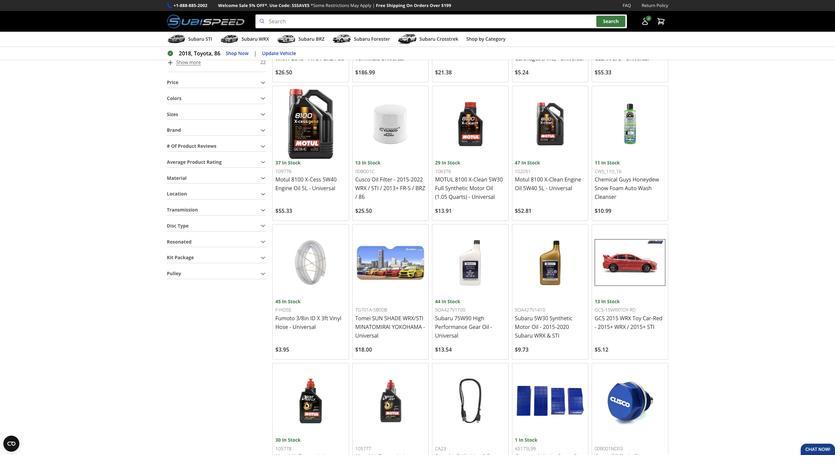 Task type: locate. For each thing, give the bounding box(es) containing it.
8100 inside 29 in stock 106376 motul 8100 x-clean 5w30 full synthetic motor oil (1.05 quarts) - universal
[[455, 176, 468, 183]]

stock inside 2 in stock frpod7-2pkrp scosche magicmount fresche air freshener refill cartridges (pine) - universal
[[525, 21, 538, 27]]

30
[[261, 20, 266, 27], [276, 437, 281, 443]]

synthetic inside 29 in stock 106376 motul 8100 x-clean 5w30 full synthetic motor oil (1.05 quarts) - universal
[[446, 185, 468, 192]]

1 vertical spatial s
[[316, 55, 319, 62]]

welcome
[[218, 2, 238, 8]]

86 up $25.50
[[359, 193, 365, 201]]

s left full
[[408, 185, 411, 192]]

2022 inside 1 in stock 18709 blitz oil filter - 2015-2022 wrx / 2013+ fr-s / brz / 86
[[487, 37, 499, 45]]

more
[[189, 59, 201, 66]]

in inside 2 in stock frpod7-2pkrp scosche magicmount fresche air freshener refill cartridges (pine) - universal
[[519, 21, 524, 27]]

8100 inside 43 in stock 109471 motul 5l jug synthetic engine oil 8100 5w30 x- clean efe - universal
[[622, 46, 634, 53]]

1 inside 1 in stock a517sl99
[[515, 437, 518, 443]]

air up (pine)
[[536, 46, 543, 53]]

1 vertical spatial 1
[[515, 437, 518, 443]]

material
[[167, 175, 187, 181]]

clean inside 47 in stock 102051 motul 8100 x-clean engine oil 5w40 5l - universal
[[550, 176, 564, 183]]

subaru sti
[[188, 36, 212, 42]]

13 in stock 00b001c cusco oil filter - 2015-2022 wrx / sti / 2013+ fr-s / brz / 86
[[356, 160, 426, 201]]

stock inside 29 in stock 106376 motul 8100 x-clean 5w30 full synthetic motor oil (1.05 quarts) - universal
[[448, 160, 461, 166]]

105778
[[276, 445, 292, 452]]

in inside 47 in stock 102051 motul 8100 x-clean engine oil 5w40 5l - universal
[[522, 160, 526, 166]]

in inside the 30 in stock 105778
[[282, 437, 287, 443]]

sti down 'car-'
[[648, 323, 655, 331]]

stock up soa427v1700
[[448, 298, 461, 305]]

and right tools
[[208, 46, 216, 53]]

2 horizontal spatial 5l
[[611, 37, 617, 45]]

0 horizontal spatial 13
[[356, 160, 361, 166]]

stock inside the 30 in stock 105778
[[288, 437, 301, 443]]

lightweight
[[378, 37, 407, 45]]

code:
[[279, 2, 291, 8]]

shop left by
[[467, 36, 478, 42]]

5w40 right cess
[[323, 176, 337, 183]]

location button
[[167, 189, 266, 199]]

| left free
[[373, 2, 375, 8]]

in right the 44
[[442, 298, 447, 305]]

1 vertical spatial fr-
[[308, 55, 316, 62]]

2 vertical spatial 2013+
[[384, 185, 399, 192]]

x- inside 37 in stock 109776 motul 8100 x-cess 5w40 engine oil 5l - universal
[[305, 176, 310, 183]]

wrx left &
[[535, 332, 546, 339]]

1 horizontal spatial fr-
[[400, 185, 408, 192]]

in right 47 in the right of the page
[[522, 160, 526, 166]]

2022 right by
[[487, 37, 499, 45]]

motul 8100 x-clean engine oil 5w40 5l - universal image
[[515, 89, 586, 159]]

0 vertical spatial 2022
[[487, 37, 499, 45]]

5l for motul 8100 x-clean engine oil 5w40 5l - universal
[[539, 185, 545, 192]]

s down shop by category
[[476, 46, 479, 53]]

0 vertical spatial fr-
[[468, 46, 476, 53]]

44 in stock soa427v1700 subaru 75w90 high performance gear oil - universal
[[435, 298, 492, 339]]

sssave5
[[292, 2, 310, 8]]

1 clean from the left
[[474, 176, 488, 183]]

13 up gcs-
[[595, 298, 601, 305]]

0 horizontal spatial 2015+
[[598, 323, 614, 331]]

1 horizontal spatial 5w40
[[524, 185, 538, 192]]

gcs
[[595, 315, 605, 322]]

1 horizontal spatial $55.33
[[595, 69, 612, 76]]

filter left by
[[456, 37, 468, 45]]

shop now
[[226, 50, 249, 56]]

in for fumoto 3/8in id x 3ft vinyl hose - universal
[[282, 298, 287, 305]]

stock for subaru 75w90 high performance gear oil - universal
[[448, 298, 461, 305]]

0 vertical spatial 5w30
[[635, 46, 649, 53]]

x-
[[651, 46, 655, 53], [305, 176, 310, 183], [469, 176, 474, 183], [545, 176, 550, 183]]

stock up 105778
[[288, 437, 301, 443]]

in for scosche magicmount fresche air freshener refill cartridges (pine) - universal
[[519, 21, 524, 27]]

1 up the "a517sl99"
[[515, 437, 518, 443]]

0 vertical spatial filter
[[456, 37, 468, 45]]

in up gcs-
[[602, 298, 606, 305]]

gcs 2015 wrx toy car-red - 2015+ wrx / 2015+ sti image
[[595, 227, 666, 298]]

1 horizontal spatial air
[[536, 46, 543, 53]]

odyssey lightweight battery w/ metal jacket and terminals universal image
[[356, 0, 426, 21]]

1 vertical spatial air
[[536, 46, 543, 53]]

2022 for cusco oil filter - 2015-2022 wrx / sti / 2013+ fr-s / brz / 86
[[411, 176, 423, 183]]

subaru inside 'dropdown button'
[[242, 36, 258, 42]]

0 horizontal spatial 1
[[435, 21, 438, 27]]

in for motul 5l jug synthetic engine oil 8100 5w30 x- clean efe - universal
[[602, 21, 606, 27]]

stock up lc-
[[288, 21, 301, 27]]

- inside 2 in stock frpod7-2pkrp scosche magicmount fresche air freshener refill cartridges (pine) - universal
[[558, 55, 559, 62]]

brz
[[316, 36, 325, 42], [484, 46, 493, 53], [324, 55, 334, 62], [416, 185, 426, 192]]

- inside 13 in stock gcs-15wrxtoy-rd gcs 2015 wrx toy car-red - 2015+ wrx / 2015+ sti
[[595, 323, 597, 331]]

in right 45
[[282, 298, 287, 305]]

5l inside 47 in stock 102051 motul 8100 x-clean engine oil 5w40 5l - universal
[[539, 185, 545, 192]]

22 down update
[[261, 59, 266, 66]]

8100 for motul 8100 x-cess 5w40 engine oil 5l - universal
[[292, 176, 304, 183]]

45 in stock f-hose fumoto 3/8in id x 3ft vinyl hose - universal
[[276, 298, 342, 331]]

1 horizontal spatial and
[[394, 46, 404, 53]]

2 22 from the top
[[261, 59, 266, 66]]

cusco jack assist ramp set - universal image
[[515, 366, 586, 436]]

0 horizontal spatial fr-
[[308, 55, 316, 62]]

filter for /
[[380, 176, 393, 183]]

product down # of product reviews
[[187, 159, 206, 165]]

0 horizontal spatial air
[[175, 8, 181, 14]]

hose
[[280, 307, 292, 313]]

scosche magicmount fresche air freshener refill cartridges (pine) - universal image
[[515, 0, 586, 21]]

0 vertical spatial 13
[[356, 160, 361, 166]]

in inside 13 in stock gcs-15wrxtoy-rd gcs 2015 wrx toy car-red - 2015+ wrx / 2015+ sti
[[602, 298, 606, 305]]

shop now link
[[226, 50, 249, 57]]

engine up clean
[[595, 46, 612, 53]]

1 vertical spatial shop
[[226, 50, 237, 56]]

oil inside 43 in stock f108s-lc-10 fumoto quick engine oil drain valve - 2015-2022 wrx / 2013+ fr-s / brz / 86
[[330, 37, 337, 45]]

0 horizontal spatial 30
[[261, 20, 266, 27]]

in up '18709'
[[439, 21, 444, 27]]

- inside 29 in stock 106376 motul 8100 x-clean 5w30 full synthetic motor oil (1.05 quarts) - universal
[[469, 193, 471, 201]]

filter inside 13 in stock 00b001c cusco oil filter - 2015-2022 wrx / sti / 2013+ fr-s / brz / 86
[[380, 176, 393, 183]]

43
[[276, 21, 281, 27], [595, 21, 601, 27]]

in for cusco oil filter - 2015-2022 wrx / sti / 2013+ fr-s / brz / 86
[[362, 160, 367, 166]]

wrx down 2015
[[615, 323, 626, 331]]

2 horizontal spatial synthetic
[[629, 37, 652, 45]]

and inside odyssey lightweight battery w/ metal jacket and terminals universal
[[394, 46, 404, 53]]

in for motul 8100 x-clean engine oil 5w40 5l - universal
[[522, 160, 526, 166]]

1 vertical spatial |
[[254, 50, 257, 57]]

in inside 44 in stock soa427v1700 subaru 75w90 high performance gear oil - universal
[[442, 298, 447, 305]]

and down lightweight
[[394, 46, 404, 53]]

30 in stock 105778
[[276, 437, 301, 452]]

tg701a-
[[356, 307, 374, 313]]

13 for cusco
[[356, 160, 361, 166]]

subaru brz button
[[277, 33, 325, 46]]

update vehicle button
[[262, 50, 296, 57]]

engine inside 47 in stock 102051 motul 8100 x-clean engine oil 5w40 5l - universal
[[565, 176, 582, 183]]

1 vertical spatial synthetic
[[446, 185, 468, 192]]

lc-
[[290, 29, 297, 36]]

2022 left motul
[[411, 176, 423, 183]]

toyota,
[[194, 50, 213, 57]]

18709
[[435, 29, 449, 36]]

8100 right motul
[[455, 176, 468, 183]]

blitz
[[435, 37, 446, 45]]

a subaru forester thumbnail image image
[[333, 34, 351, 44]]

0 horizontal spatial filter
[[380, 176, 393, 183]]

brz down a subaru forester thumbnail image
[[324, 55, 334, 62]]

stock inside 11 in stock cws_110_16 chemical guys honeydew snow foam auto wash cleanser
[[608, 160, 620, 166]]

wrx down blitz
[[435, 46, 447, 53]]

$52.81
[[515, 207, 532, 215]]

2 fumoto from the top
[[276, 315, 295, 322]]

- inside 37 in stock 109776 motul 8100 x-cess 5w40 engine oil 5l - universal
[[309, 185, 311, 192]]

in for gcs 2015 wrx toy car-red - 2015+ wrx / 2015+ sti
[[602, 298, 606, 305]]

chemical
[[595, 176, 618, 183]]

86 down category
[[498, 46, 504, 53]]

oil inside 1 in stock 18709 blitz oil filter - 2015-2022 wrx / 2013+ fr-s / brz / 86
[[447, 37, 454, 45]]

*some
[[311, 2, 325, 8]]

1 horizontal spatial 43
[[595, 21, 601, 27]]

1 horizontal spatial |
[[373, 2, 375, 8]]

1 horizontal spatial 13
[[595, 298, 601, 305]]

1 horizontal spatial 2013+
[[384, 185, 399, 192]]

in inside 29 in stock 106376 motul 8100 x-clean 5w30 full synthetic motor oil (1.05 quarts) - universal
[[442, 160, 447, 166]]

5w30 inside soa427v1410 subaru 5w30 synthetic motor oil - 2015-2020 subaru wrx & sti
[[535, 315, 549, 322]]

stock up "cws_110_16" in the top of the page
[[608, 160, 620, 166]]

product
[[178, 143, 196, 149], [187, 159, 206, 165]]

0 horizontal spatial s
[[316, 55, 319, 62]]

motul down 102051 at right
[[515, 176, 530, 183]]

| left 19
[[254, 50, 257, 57]]

/ inside 13 in stock gcs-15wrxtoy-rd gcs 2015 wrx toy car-red - 2015+ wrx / 2015+ sti
[[628, 323, 630, 331]]

jacket
[[378, 46, 393, 53]]

update
[[262, 50, 279, 56]]

in up the "a517sl99"
[[519, 437, 524, 443]]

metal
[[363, 46, 377, 53]]

+1-888-885-2002 link
[[174, 2, 208, 9]]

86 down a subaru forester thumbnail image
[[338, 55, 344, 62]]

1 vertical spatial 2022
[[322, 46, 334, 53]]

clean
[[474, 176, 488, 183], [550, 176, 564, 183]]

tg701a-sb00b tomei sun shade wrx/sti minatomirai yokohama - universal
[[356, 307, 425, 339]]

0 vertical spatial synthetic
[[629, 37, 652, 45]]

engine down 109776
[[276, 185, 292, 192]]

x- for motul 8100 x-clean 5w30 full synthetic motor oil (1.05 quarts) - universal
[[469, 176, 474, 183]]

synthetic up quarts)
[[446, 185, 468, 192]]

engine
[[175, 21, 190, 27], [312, 37, 329, 45], [595, 46, 612, 53], [565, 176, 582, 183], [276, 185, 292, 192]]

shop for shop now
[[226, 50, 237, 56]]

43 inside 43 in stock f108s-lc-10 fumoto quick engine oil drain valve - 2015-2022 wrx / 2013+ fr-s / brz / 86
[[276, 21, 281, 27]]

109471
[[595, 29, 611, 36]]

2015- inside 1 in stock 18709 blitz oil filter - 2015-2022 wrx / 2013+ fr-s / brz / 86
[[473, 37, 487, 45]]

0 vertical spatial motor
[[470, 185, 485, 192]]

in inside 37 in stock 109776 motul 8100 x-cess 5w40 engine oil 5l - universal
[[282, 160, 287, 166]]

30 up 105778
[[276, 437, 281, 443]]

2 vertical spatial 5w30
[[535, 315, 549, 322]]

kit
[[167, 254, 174, 261]]

cusco oil filter - 2015-2022 wrx / sti / 2013+ fr-s / brz / 86 image
[[356, 89, 426, 159]]

in inside 1 in stock 18709 blitz oil filter - 2015-2022 wrx / 2013+ fr-s / brz / 86
[[439, 21, 444, 27]]

1 vertical spatial product
[[187, 159, 206, 165]]

Engine Oil button
[[167, 21, 172, 27]]

motul 1l transmission gear 300 gear oil 75w90 - universal image
[[356, 366, 426, 436]]

stock up 102051 at right
[[528, 160, 540, 166]]

return policy link
[[642, 2, 669, 9]]

wrx inside 1 in stock 18709 blitz oil filter - 2015-2022 wrx / 2013+ fr-s / brz / 86
[[435, 46, 447, 53]]

1 vertical spatial $55.33
[[276, 207, 292, 215]]

engine for fumoto quick engine oil drain valve - 2015-2022 wrx / 2013+ fr-s / brz / 86
[[312, 37, 329, 45]]

tools
[[195, 46, 207, 53]]

pc680mjt
[[356, 29, 377, 36]]

average
[[167, 159, 186, 165]]

subaru wrx button
[[220, 33, 269, 46]]

0 horizontal spatial 2022
[[322, 46, 334, 53]]

8100 down jug
[[622, 46, 634, 53]]

filter right cusco
[[380, 176, 393, 183]]

in for fumoto quick engine oil drain valve - 2015-2022 wrx / 2013+ fr-s / brz / 86
[[282, 21, 287, 27]]

motul 8100 x-clean 5w30 full synthetic motor oil (1.05 quarts) - universal image
[[435, 89, 506, 159]]

2 43 from the left
[[595, 21, 601, 27]]

stock up "hose"
[[288, 298, 301, 305]]

1 horizontal spatial motul
[[515, 176, 530, 183]]

drain
[[276, 46, 289, 53]]

2022
[[487, 37, 499, 45], [322, 46, 334, 53], [411, 176, 423, 183]]

0 vertical spatial 22
[[261, 33, 266, 40]]

1 fumoto from the top
[[276, 37, 295, 45]]

2 vertical spatial fr-
[[400, 185, 408, 192]]

stock inside 1 in stock 18709 blitz oil filter - 2015-2022 wrx / 2013+ fr-s / brz / 86
[[445, 21, 458, 27]]

engine for motul 8100 x-clean engine oil 5w40 5l - universal
[[565, 176, 582, 183]]

1 inside 1 in stock 18709 blitz oil filter - 2015-2022 wrx / 2013+ fr-s / brz / 86
[[435, 21, 438, 27]]

2015+ down gcs
[[598, 323, 614, 331]]

product right of on the left top of page
[[178, 143, 196, 149]]

0 horizontal spatial 5w40
[[323, 176, 337, 183]]

soa427v1410
[[515, 307, 546, 313]]

1 horizontal spatial 2015+
[[631, 323, 646, 331]]

2 horizontal spatial 2013+
[[451, 46, 467, 53]]

stock up the "a517sl99"
[[525, 437, 538, 443]]

motul 8100 x-cess 5w40 engine oil 5l - universal image
[[276, 89, 346, 159]]

43 up the 109471
[[595, 21, 601, 27]]

shop left now
[[226, 50, 237, 56]]

1 in stock a517sl99
[[515, 437, 538, 452]]

shop by category button
[[467, 33, 506, 46]]

in right the 11
[[602, 160, 606, 166]]

stock inside 44 in stock soa427v1700 subaru 75w90 high performance gear oil - universal
[[448, 298, 461, 305]]

1 2015+ from the left
[[598, 323, 614, 331]]

reviews
[[198, 143, 217, 149]]

wrx inside soa427v1410 subaru 5w30 synthetic motor oil - 2015-2020 subaru wrx & sti
[[535, 332, 546, 339]]

86 inside 13 in stock 00b001c cusco oil filter - 2015-2022 wrx / sti / 2013+ fr-s / brz / 86
[[359, 193, 365, 201]]

0 horizontal spatial motul
[[276, 176, 290, 183]]

show more button
[[167, 59, 201, 66]]

1 vertical spatial filter
[[380, 176, 393, 183]]

open widget image
[[3, 436, 19, 452]]

a subaru brz thumbnail image image
[[277, 34, 296, 44]]

1 horizontal spatial synthetic
[[550, 315, 573, 322]]

fumoto down f108s-
[[276, 37, 295, 45]]

1 vertical spatial 5w30
[[489, 176, 503, 183]]

8100 down 102051 at right
[[531, 176, 543, 183]]

terminals
[[356, 55, 380, 62]]

brz right quick
[[316, 36, 325, 42]]

sti right &
[[553, 332, 560, 339]]

0 vertical spatial fumoto
[[276, 37, 295, 45]]

13 in stock gcs-15wrxtoy-rd gcs 2015 wrx toy car-red - 2015+ wrx / 2015+ sti
[[595, 298, 663, 331]]

0 vertical spatial 2013+
[[451, 46, 467, 53]]

5w30
[[635, 46, 649, 53], [489, 176, 503, 183], [535, 315, 549, 322]]

high
[[473, 315, 485, 322]]

8100 down 109776
[[292, 176, 304, 183]]

5l for motul 8100 x-cess 5w40 engine oil 5l - universal
[[302, 185, 308, 192]]

stock inside 37 in stock 109776 motul 8100 x-cess 5w40 engine oil 5l - universal
[[288, 160, 301, 166]]

1 horizontal spatial 30
[[276, 437, 281, 443]]

0 vertical spatial 5w40
[[323, 176, 337, 183]]

in inside 43 in stock 109471 motul 5l jug synthetic engine oil 8100 5w30 x- clean efe - universal
[[602, 21, 606, 27]]

motul 5l jug synthetic engine oil 8100 5w30 x-clean efe - universal image
[[595, 0, 666, 21]]

brz left full
[[416, 185, 426, 192]]

s down subaru brz
[[316, 55, 319, 62]]

1 horizontal spatial filter
[[456, 37, 468, 45]]

1 horizontal spatial 5w30
[[535, 315, 549, 322]]

orders
[[414, 2, 429, 8]]

fumoto quick engine oil drain valve - 2015-2022 wrx / 2013+ fr-s / brz / 86 image
[[276, 0, 346, 21]]

- inside 43 in stock 109471 motul 5l jug synthetic engine oil 8100 5w30 x- clean efe - universal
[[623, 55, 625, 62]]

1 for 1 in stock a517sl99
[[515, 437, 518, 443]]

engine right quick
[[312, 37, 329, 45]]

red
[[653, 315, 663, 322]]

motul for motul 8100 x-clean engine oil 5w40 5l - universal
[[515, 176, 530, 183]]

2 horizontal spatial 5w30
[[635, 46, 649, 53]]

1 vertical spatial 30
[[276, 437, 281, 443]]

22 up 19
[[261, 33, 266, 40]]

s inside 43 in stock f108s-lc-10 fumoto quick engine oil drain valve - 2015-2022 wrx / 2013+ fr-s / brz / 86
[[316, 55, 319, 62]]

0 horizontal spatial clean
[[474, 176, 488, 183]]

2 clean from the left
[[550, 176, 564, 183]]

category
[[486, 36, 506, 42]]

1 vertical spatial 13
[[595, 298, 601, 305]]

stock for cusco oil filter - 2015-2022 wrx / sti / 2013+ fr-s / brz / 86
[[368, 160, 381, 166]]

motul
[[595, 37, 610, 45], [276, 176, 290, 183], [515, 176, 530, 183]]

2015+ down the toy
[[631, 323, 646, 331]]

stock inside 43 in stock 109471 motul 5l jug synthetic engine oil 8100 5w30 x- clean efe - universal
[[608, 21, 620, 27]]

8100 for motul 8100 x-clean engine oil 5w40 5l - universal
[[531, 176, 543, 183]]

2 horizontal spatial 2022
[[487, 37, 499, 45]]

2013+ inside 1 in stock 18709 blitz oil filter - 2015-2022 wrx / 2013+ fr-s / brz / 86
[[451, 46, 467, 53]]

a subaru sti thumbnail image image
[[167, 34, 186, 44]]

subispeed logo image
[[167, 14, 245, 28]]

8100 for motul 8100 x-clean 5w30 full synthetic motor oil (1.05 quarts) - universal
[[455, 176, 468, 183]]

1 horizontal spatial shop
[[467, 36, 478, 42]]

30 for 30
[[261, 20, 266, 27]]

0 vertical spatial 1
[[435, 21, 438, 27]]

stock inside 45 in stock f-hose fumoto 3/8in id x 3ft vinyl hose - universal
[[288, 298, 301, 305]]

2 horizontal spatial s
[[476, 46, 479, 53]]

30 down 31
[[261, 20, 266, 27]]

109776
[[276, 168, 292, 174]]

x- for motul 8100 x-clean engine oil 5w40 5l - universal
[[545, 176, 550, 183]]

filter for fr-
[[456, 37, 468, 45]]

sti down "00b001c"
[[372, 185, 379, 192]]

synthetic inside soa427v1410 subaru 5w30 synthetic motor oil - 2015-2020 subaru wrx & sti
[[550, 315, 573, 322]]

0 horizontal spatial 5w30
[[489, 176, 503, 183]]

0 vertical spatial 30
[[261, 20, 266, 27]]

0 horizontal spatial 43
[[276, 21, 281, 27]]

fumoto 3/8in id x 3ft vinyl hose - universal image
[[276, 227, 346, 298]]

in up 105778
[[282, 437, 287, 443]]

stock for motul 8100 x-clean engine oil 5w40 5l - universal
[[528, 160, 540, 166]]

free
[[376, 2, 386, 8]]

1 vertical spatial fumoto
[[276, 315, 295, 322]]

motul for motul 8100 x-cess 5w40 engine oil 5l - universal
[[276, 176, 290, 183]]

clean for oil
[[474, 176, 488, 183]]

0 vertical spatial $55.33
[[595, 69, 612, 76]]

1 horizontal spatial motor
[[515, 323, 531, 331]]

2 horizontal spatial motul
[[595, 37, 610, 45]]

x- inside 47 in stock 102051 motul 8100 x-clean engine oil 5w40 5l - universal
[[545, 176, 550, 183]]

in inside 45 in stock f-hose fumoto 3/8in id x 3ft vinyl hose - universal
[[282, 298, 287, 305]]

in up "00b001c"
[[362, 160, 367, 166]]

stock for motul 5l jug synthetic engine oil 8100 5w30 x- clean efe - universal
[[608, 21, 620, 27]]

1 up '18709'
[[435, 21, 438, 27]]

/
[[448, 46, 450, 53], [480, 46, 482, 53], [495, 46, 497, 53], [288, 55, 290, 62], [320, 55, 322, 62], [335, 55, 337, 62], [368, 185, 370, 192], [380, 185, 382, 192], [412, 185, 414, 192], [356, 193, 358, 201], [628, 323, 630, 331]]

air right air fresheners button
[[175, 8, 181, 14]]

air fresheners
[[175, 8, 207, 14]]

fresche
[[515, 46, 535, 53]]

1 vertical spatial 22
[[261, 59, 266, 66]]

clean
[[595, 55, 612, 62]]

wrx down cusco
[[356, 185, 367, 192]]

13 up "00b001c"
[[356, 160, 361, 166]]

1 horizontal spatial 2022
[[411, 176, 423, 183]]

s inside 1 in stock 18709 blitz oil filter - 2015-2022 wrx / 2013+ fr-s / brz / 86
[[476, 46, 479, 53]]

sizes button
[[167, 109, 266, 120]]

efe
[[613, 55, 622, 62]]

$26.50
[[276, 69, 292, 76]]

0 vertical spatial s
[[476, 46, 479, 53]]

0 horizontal spatial motor
[[470, 185, 485, 192]]

in right 29
[[442, 160, 447, 166]]

86 right the toyota,
[[214, 50, 221, 57]]

wrx down drain
[[276, 55, 287, 62]]

wrx up 19
[[259, 36, 269, 42]]

stock up 109776
[[288, 160, 301, 166]]

fumoto down "hose"
[[276, 315, 295, 322]]

0 vertical spatial shop
[[467, 36, 478, 42]]

0 horizontal spatial 2013+
[[292, 55, 307, 62]]

2022 inside 43 in stock f108s-lc-10 fumoto quick engine oil drain valve - 2015-2022 wrx / 2013+ fr-s / brz / 86
[[322, 46, 334, 53]]

welcome sale 5% off*. use code: sssave5
[[218, 2, 310, 8]]

8100 inside 47 in stock 102051 motul 8100 x-clean engine oil 5w40 5l - universal
[[531, 176, 543, 183]]

stock up '18709'
[[445, 21, 458, 27]]

motul inside 47 in stock 102051 motul 8100 x-clean engine oil 5w40 5l - universal
[[515, 176, 530, 183]]

synthetic right jug
[[629, 37, 652, 45]]

shop for shop by category
[[467, 36, 478, 42]]

0 vertical spatial product
[[178, 143, 196, 149]]

stock inside 13 in stock 00b001c cusco oil filter - 2015-2022 wrx / sti / 2013+ fr-s / brz / 86
[[368, 160, 381, 166]]

may
[[351, 2, 359, 8]]

2022 inside 13 in stock 00b001c cusco oil filter - 2015-2022 wrx / sti / 2013+ fr-s / brz / 86
[[411, 176, 423, 183]]

1 vertical spatial 5w40
[[524, 185, 538, 192]]

stock inside 1 in stock a517sl99
[[525, 437, 538, 443]]

0 horizontal spatial synthetic
[[446, 185, 468, 192]]

stock up "00b001c"
[[368, 160, 381, 166]]

13 for 15wrxtoy-
[[595, 298, 601, 305]]

1 horizontal spatial s
[[408, 185, 411, 192]]

43 in stock f108s-lc-10 fumoto quick engine oil drain valve - 2015-2022 wrx / 2013+ fr-s / brz / 86
[[276, 21, 344, 62]]

2 horizontal spatial fr-
[[468, 46, 476, 53]]

43 inside 43 in stock 109471 motul 5l jug synthetic engine oil 8100 5w30 x- clean efe - universal
[[595, 21, 601, 27]]

- inside 45 in stock f-hose fumoto 3/8in id x 3ft vinyl hose - universal
[[290, 323, 291, 331]]

in up the 109471
[[602, 21, 606, 27]]

29 in stock 106376 motul 8100 x-clean 5w30 full synthetic motor oil (1.05 quarts) - universal
[[435, 160, 503, 201]]

1 horizontal spatial 5l
[[539, 185, 545, 192]]

stock up frpod7-
[[525, 21, 538, 27]]

stock up the 15wrxtoy- at the bottom
[[608, 298, 620, 305]]

location
[[167, 191, 187, 197]]

engine left chemical
[[565, 176, 582, 183]]

43 up f108s-
[[276, 21, 281, 27]]

$13.54
[[435, 346, 452, 353]]

- inside soa427v1410 subaru 5w30 synthetic motor oil - 2015-2020 subaru wrx & sti
[[540, 323, 542, 331]]

0 horizontal spatial $55.33
[[276, 207, 292, 215]]

105777 link
[[353, 363, 429, 455]]

stock up 106376
[[448, 160, 461, 166]]

stock inside 13 in stock gcs-15wrxtoy-rd gcs 2015 wrx toy car-red - 2015+ wrx / 2015+ sti
[[608, 298, 620, 305]]

in right 37
[[282, 160, 287, 166]]

# of product reviews button
[[167, 141, 266, 151]]

2022 down a subaru forester thumbnail image
[[322, 46, 334, 53]]

0 horizontal spatial shop
[[226, 50, 237, 56]]

stock for fumoto 3/8in id x 3ft vinyl hose - universal
[[288, 298, 301, 305]]

1 horizontal spatial clean
[[550, 176, 564, 183]]

gear
[[469, 323, 481, 331]]

2 vertical spatial 2022
[[411, 176, 423, 183]]

5w40 down 102051 at right
[[524, 185, 538, 192]]

package
[[175, 254, 194, 261]]

1 horizontal spatial 1
[[515, 437, 518, 443]]

$55.33 for motul 5l jug synthetic engine oil 8100 5w30 x- clean efe - universal
[[595, 69, 612, 76]]

sti up cleaning tools and accessories
[[206, 36, 212, 42]]

1 vertical spatial 2013+
[[292, 55, 307, 62]]

motul down 109776
[[276, 176, 290, 183]]

in up f108s-
[[282, 21, 287, 27]]

2 vertical spatial s
[[408, 185, 411, 192]]

brz down shop by category
[[484, 46, 493, 53]]

motul down the 109471
[[595, 37, 610, 45]]

stock inside 43 in stock f108s-lc-10 fumoto quick engine oil drain valve - 2015-2022 wrx / 2013+ fr-s / brz / 86
[[288, 21, 301, 27]]

1 43 from the left
[[276, 21, 281, 27]]

synthetic
[[629, 37, 652, 45], [446, 185, 468, 192], [550, 315, 573, 322]]

synthetic up 2020
[[550, 315, 573, 322]]

motor inside soa427v1410 subaru 5w30 synthetic motor oil - 2015-2020 subaru wrx & sti
[[515, 323, 531, 331]]

0 horizontal spatial 5l
[[302, 185, 308, 192]]

1 vertical spatial motor
[[515, 323, 531, 331]]

stock up the 109471
[[608, 21, 620, 27]]

in inside 1 in stock a517sl99
[[519, 437, 524, 443]]

2 vertical spatial synthetic
[[550, 315, 573, 322]]

gcs-
[[595, 307, 606, 313]]

in right 2
[[519, 21, 524, 27]]

filter inside 1 in stock 18709 blitz oil filter - 2015-2022 wrx / 2013+ fr-s / brz / 86
[[456, 37, 468, 45]]

wrx
[[259, 36, 269, 42], [435, 46, 447, 53], [276, 55, 287, 62], [356, 185, 367, 192], [620, 315, 632, 322], [615, 323, 626, 331], [535, 332, 546, 339]]

0 vertical spatial air
[[175, 8, 181, 14]]

885-
[[189, 2, 198, 8]]

1 22 from the top
[[261, 33, 266, 40]]



Task type: describe. For each thing, give the bounding box(es) containing it.
*some restrictions may apply | free shipping on orders over $199
[[311, 2, 452, 8]]

#
[[167, 143, 170, 149]]

- inside 47 in stock 102051 motul 8100 x-clean engine oil 5w40 5l - universal
[[546, 185, 548, 192]]

synthetic inside 43 in stock 109471 motul 5l jug synthetic engine oil 8100 5w30 x- clean efe - universal
[[629, 37, 652, 45]]

return
[[642, 2, 656, 8]]

2013+ inside 13 in stock 00b001c cusco oil filter - 2015-2022 wrx / sti / 2013+ fr-s / brz / 86
[[384, 185, 399, 192]]

11
[[595, 160, 601, 166]]

5l inside 43 in stock 109471 motul 5l jug synthetic engine oil 8100 5w30 x- clean efe - universal
[[611, 37, 617, 45]]

brz inside 13 in stock 00b001c cusco oil filter - 2015-2022 wrx / sti / 2013+ fr-s / brz / 86
[[416, 185, 426, 192]]

$21.38
[[435, 69, 452, 76]]

resonated
[[167, 238, 192, 245]]

$5.12
[[595, 346, 609, 353]]

43 for motul
[[595, 21, 601, 27]]

yokohama
[[392, 323, 422, 331]]

brz inside 43 in stock f108s-lc-10 fumoto quick engine oil drain valve - 2015-2022 wrx / 2013+ fr-s / brz / 86
[[324, 55, 334, 62]]

fr- inside 43 in stock f108s-lc-10 fumoto quick engine oil drain valve - 2015-2022 wrx / 2013+ fr-s / brz / 86
[[308, 55, 316, 62]]

sti inside 13 in stock gcs-15wrxtoy-rd gcs 2015 wrx toy car-red - 2015+ wrx / 2015+ sti
[[648, 323, 655, 331]]

- inside 43 in stock f108s-lc-10 fumoto quick engine oil drain valve - 2015-2022 wrx / 2013+ fr-s / brz / 86
[[305, 46, 307, 53]]

policy
[[657, 2, 669, 8]]

type
[[178, 222, 189, 229]]

$10.99
[[595, 207, 612, 215]]

$55.33 for motul 8100 x-cess 5w40 engine oil 5l - universal
[[276, 207, 292, 215]]

888-
[[180, 2, 189, 8]]

cusco oil drain plug m16x1.5 - 2015-2023 subaru wrx / subaru brz / toyota gr86 / 2013-2023 scion fr-s image
[[595, 366, 666, 436]]

2 2015+ from the left
[[631, 323, 646, 331]]

105777
[[356, 445, 372, 452]]

x
[[317, 315, 320, 322]]

$25.50
[[356, 207, 372, 215]]

2022 for blitz oil filter - 2015-2022 wrx / 2013+ fr-s / brz / 86
[[487, 37, 499, 45]]

shipping
[[387, 2, 406, 8]]

stock for motul 8100 x-clean 5w30 full synthetic motor oil (1.05 quarts) - universal
[[448, 160, 461, 166]]

+1-888-885-2002
[[174, 2, 208, 8]]

search
[[604, 18, 619, 24]]

00b001c
[[356, 168, 375, 174]]

universal inside odyssey lightweight battery w/ metal jacket and terminals universal
[[381, 55, 405, 62]]

oil inside soa427v1410 subaru 5w30 synthetic motor oil - 2015-2020 subaru wrx & sti
[[532, 323, 539, 331]]

rd
[[630, 307, 636, 313]]

universal inside 37 in stock 109776 motul 8100 x-cess 5w40 engine oil 5l - universal
[[312, 185, 336, 192]]

Trinkets button
[[167, 0, 172, 1]]

5w30 inside 29 in stock 106376 motul 8100 x-clean 5w30 full synthetic motor oil (1.05 quarts) - universal
[[489, 176, 503, 183]]

honeydew
[[633, 176, 660, 183]]

resonated button
[[167, 237, 266, 247]]

subaru forester button
[[333, 33, 390, 46]]

(pine)
[[542, 55, 556, 62]]

over
[[430, 2, 441, 8]]

5w30 inside 43 in stock 109471 motul 5l jug synthetic engine oil 8100 5w30 x- clean efe - universal
[[635, 46, 649, 53]]

wrx inside 13 in stock 00b001c cusco oil filter - 2015-2022 wrx / sti / 2013+ fr-s / brz / 86
[[356, 185, 367, 192]]

31
[[261, 7, 266, 14]]

air inside 2 in stock frpod7-2pkrp scosche magicmount fresche air freshener refill cartridges (pine) - universal
[[536, 46, 543, 53]]

a subaru wrx thumbnail image image
[[220, 34, 239, 44]]

a517sl99
[[515, 445, 536, 452]]

universal inside 29 in stock 106376 motul 8100 x-clean 5w30 full synthetic motor oil (1.05 quarts) - universal
[[472, 193, 495, 201]]

$18.00
[[356, 346, 372, 353]]

chemical guys honeydew snow foam auto wash cleanser image
[[595, 89, 666, 159]]

subaru crosstrek
[[420, 36, 459, 42]]

wrx inside 'dropdown button'
[[259, 36, 269, 42]]

$199
[[442, 2, 452, 8]]

motul 1l transmission gear 300ls gear oil 75w90 - universal image
[[276, 366, 346, 436]]

1 for 1 in stock 18709 blitz oil filter - 2015-2022 wrx / 2013+ fr-s / brz / 86
[[435, 21, 438, 27]]

apply
[[360, 2, 372, 8]]

id
[[310, 315, 316, 322]]

86 inside 43 in stock f108s-lc-10 fumoto quick engine oil drain valve - 2015-2022 wrx / 2013+ fr-s / brz / 86
[[338, 55, 344, 62]]

universal inside 43 in stock 109471 motul 5l jug synthetic engine oil 8100 5w30 x- clean efe - universal
[[626, 55, 649, 62]]

45
[[276, 298, 281, 305]]

foam
[[610, 185, 624, 192]]

ca23
[[435, 445, 446, 452]]

subaru wrx
[[242, 36, 269, 42]]

x- for motul 8100 x-cess 5w40 engine oil 5l - universal
[[305, 176, 310, 183]]

in for motul 8100 x-clean 5w30 full synthetic motor oil (1.05 quarts) - universal
[[442, 160, 447, 166]]

+1-
[[174, 2, 180, 8]]

cws_110_16
[[595, 168, 622, 174]]

brz inside 1 in stock 18709 blitz oil filter - 2015-2022 wrx / 2013+ fr-s / brz / 86
[[484, 46, 493, 53]]

universal inside 44 in stock soa427v1700 subaru 75w90 high performance gear oil - universal
[[435, 332, 459, 339]]

clean for -
[[550, 176, 564, 183]]

0 horizontal spatial and
[[208, 46, 216, 53]]

blitz oil filter - 2015-2022 wrx / 2013+ fr-s / brz / 86 image
[[435, 0, 506, 21]]

30 for 30 in stock 105778
[[276, 437, 281, 443]]

engine for motul 5l jug synthetic engine oil 8100 5w30 x- clean efe - universal
[[595, 46, 612, 53]]

stock for fumoto quick engine oil drain valve - 2015-2022 wrx / 2013+ fr-s / brz / 86
[[288, 21, 301, 27]]

cusco
[[356, 176, 371, 183]]

vinyl
[[330, 315, 342, 322]]

transmission button
[[167, 205, 266, 215]]

shop by category
[[467, 36, 506, 42]]

average product rating
[[167, 159, 222, 165]]

search input field
[[255, 14, 627, 28]]

15wrxtoy-
[[606, 307, 630, 313]]

tomei
[[356, 315, 371, 322]]

freshener
[[544, 46, 570, 53]]

2013+ inside 43 in stock f108s-lc-10 fumoto quick engine oil drain valve - 2015-2022 wrx / 2013+ fr-s / brz / 86
[[292, 55, 307, 62]]

in for chemical guys honeydew snow foam auto wash cleanser
[[602, 160, 606, 166]]

universal inside 45 in stock f-hose fumoto 3/8in id x 3ft vinyl hose - universal
[[293, 323, 316, 331]]

w/
[[356, 46, 362, 53]]

oil inside 44 in stock soa427v1700 subaru 75w90 high performance gear oil - universal
[[483, 323, 489, 331]]

motul for motul 5l jug synthetic engine oil 8100 5w30 x- clean efe - universal
[[595, 37, 610, 45]]

fr- inside 1 in stock 18709 blitz oil filter - 2015-2022 wrx / 2013+ fr-s / brz / 86
[[468, 46, 476, 53]]

3/8in
[[296, 315, 309, 322]]

in for blitz oil filter - 2015-2022 wrx / 2013+ fr-s / brz / 86
[[439, 21, 444, 27]]

47
[[515, 160, 521, 166]]

86 inside 1 in stock 18709 blitz oil filter - 2015-2022 wrx / 2013+ fr-s / brz / 86
[[498, 46, 504, 53]]

disc
[[167, 222, 177, 229]]

engine oil
[[175, 21, 197, 27]]

sti inside 13 in stock 00b001c cusco oil filter - 2015-2022 wrx / sti / 2013+ fr-s / brz / 86
[[372, 185, 379, 192]]

stock for blitz oil filter - 2015-2022 wrx / 2013+ fr-s / brz / 86
[[445, 21, 458, 27]]

button image
[[641, 17, 649, 25]]

s inside 13 in stock 00b001c cusco oil filter - 2015-2022 wrx / sti / 2013+ fr-s / brz / 86
[[408, 185, 411, 192]]

$3.95
[[276, 346, 289, 353]]

oil inside 37 in stock 109776 motul 8100 x-cess 5w40 engine oil 5l - universal
[[294, 185, 301, 192]]

engine inside 37 in stock 109776 motul 8100 x-cess 5w40 engine oil 5l - universal
[[276, 185, 292, 192]]

vehicle
[[280, 50, 296, 56]]

colors
[[167, 95, 182, 101]]

show
[[176, 59, 188, 66]]

engine right engine oil button
[[175, 21, 190, 27]]

5w40 inside 47 in stock 102051 motul 8100 x-clean engine oil 5w40 5l - universal
[[524, 185, 538, 192]]

subaru forester
[[354, 36, 390, 42]]

brz inside dropdown button
[[316, 36, 325, 42]]

oil inside 13 in stock 00b001c cusco oil filter - 2015-2022 wrx / sti / 2013+ fr-s / brz / 86
[[372, 176, 379, 183]]

full
[[435, 185, 444, 192]]

in for subaru 75w90 high performance gear oil - universal
[[442, 298, 447, 305]]

subaru inside dropdown button
[[420, 36, 436, 42]]

kit package button
[[167, 253, 266, 263]]

stock for gcs 2015 wrx toy car-red - 2015+ wrx / 2015+ sti
[[608, 298, 620, 305]]

Cleaning Tools and Accessories button
[[167, 47, 172, 52]]

motor inside 29 in stock 106376 motul 8100 x-clean 5w30 full synthetic motor oil (1.05 quarts) - universal
[[470, 185, 485, 192]]

stock for motul 8100 x-cess 5w40 engine oil 5l - universal
[[288, 160, 301, 166]]

cleanser
[[595, 193, 617, 201]]

0 horizontal spatial |
[[254, 50, 257, 57]]

sb00b
[[374, 307, 387, 313]]

stock for scosche magicmount fresche air freshener refill cartridges (pine) - universal
[[525, 21, 538, 27]]

oil inside 43 in stock 109471 motul 5l jug synthetic engine oil 8100 5w30 x- clean efe - universal
[[613, 46, 620, 53]]

sale
[[239, 2, 248, 8]]

subaru inside dropdown button
[[188, 36, 204, 42]]

material button
[[167, 173, 266, 183]]

wrx inside 43 in stock f108s-lc-10 fumoto quick engine oil drain valve - 2015-2022 wrx / 2013+ fr-s / brz / 86
[[276, 55, 287, 62]]

1 in stock 18709 blitz oil filter - 2015-2022 wrx / 2013+ fr-s / brz / 86
[[435, 21, 504, 53]]

2015- inside 43 in stock f108s-lc-10 fumoto quick engine oil drain valve - 2015-2022 wrx / 2013+ fr-s / brz / 86
[[308, 46, 322, 53]]

disc type button
[[167, 221, 266, 231]]

fumoto inside 43 in stock f108s-lc-10 fumoto quick engine oil drain valve - 2015-2022 wrx / 2013+ fr-s / brz / 86
[[276, 37, 295, 45]]

- inside tg701a-sb00b tomei sun shade wrx/sti minatomirai yokohama - universal
[[424, 323, 425, 331]]

refill
[[571, 46, 583, 53]]

in for motul 8100 x-cess 5w40 engine oil 5l - universal
[[282, 160, 287, 166]]

subaru 5w30 synthetic motor oil - 2015-2020 subaru wrx & sti image
[[515, 227, 586, 298]]

scosche strikeline 3 foot usb-c cable-black - universal image
[[435, 366, 506, 436]]

SweatShirts button
[[167, 34, 172, 39]]

- inside 44 in stock soa427v1700 subaru 75w90 high performance gear oil - universal
[[491, 323, 492, 331]]

soa427v1410 subaru 5w30 synthetic motor oil - 2015-2020 subaru wrx & sti
[[515, 307, 573, 339]]

2015- inside 13 in stock 00b001c cusco oil filter - 2015-2022 wrx / sti / 2013+ fr-s / brz / 86
[[397, 176, 411, 183]]

- inside 1 in stock 18709 blitz oil filter - 2015-2022 wrx / 2013+ fr-s / brz / 86
[[470, 37, 471, 45]]

5w40 inside 37 in stock 109776 motul 8100 x-cess 5w40 engine oil 5l - universal
[[323, 176, 337, 183]]

cartridges
[[515, 55, 541, 62]]

tomei sun shade wrx/sti minatomirai yokohama - universal image
[[356, 227, 426, 298]]

fumoto inside 45 in stock f-hose fumoto 3/8in id x 3ft vinyl hose - universal
[[276, 315, 295, 322]]

a subaru crosstrek thumbnail image image
[[398, 34, 417, 44]]

x- inside 43 in stock 109471 motul 5l jug synthetic engine oil 8100 5w30 x- clean efe - universal
[[651, 46, 655, 53]]

car-
[[643, 315, 653, 322]]

43 for lc-
[[276, 21, 281, 27]]

subaru inside 44 in stock soa427v1700 subaru 75w90 high performance gear oil - universal
[[435, 315, 453, 322]]

oil inside 29 in stock 106376 motul 8100 x-clean 5w30 full synthetic motor oil (1.05 quarts) - universal
[[486, 185, 493, 192]]

kit package
[[167, 254, 194, 261]]

Air Fresheners button
[[167, 8, 172, 14]]

$13.91
[[435, 207, 452, 215]]

universal inside 2 in stock frpod7-2pkrp scosche magicmount fresche air freshener refill cartridges (pine) - universal
[[561, 55, 584, 62]]

- inside 13 in stock 00b001c cusco oil filter - 2015-2022 wrx / sti / 2013+ fr-s / brz / 86
[[394, 176, 396, 183]]

fr- inside 13 in stock 00b001c cusco oil filter - 2015-2022 wrx / sti / 2013+ fr-s / brz / 86
[[400, 185, 408, 192]]

pulley
[[167, 270, 181, 277]]

0 vertical spatial |
[[373, 2, 375, 8]]

subaru 75w90 high performance gear oil - universal image
[[435, 227, 506, 298]]

stock for chemical guys honeydew snow foam auto wash cleanser
[[608, 160, 620, 166]]

5%
[[249, 2, 256, 8]]

oil inside 47 in stock 102051 motul 8100 x-clean engine oil 5w40 5l - universal
[[515, 185, 522, 192]]

show more
[[176, 59, 201, 66]]

universal inside tg701a-sb00b tomei sun shade wrx/sti minatomirai yokohama - universal
[[356, 332, 379, 339]]

2pkrp
[[534, 29, 548, 36]]

2015- inside soa427v1410 subaru 5w30 synthetic motor oil - 2015-2020 subaru wrx & sti
[[543, 323, 557, 331]]

sti inside dropdown button
[[206, 36, 212, 42]]

wrx down rd
[[620, 315, 632, 322]]

29
[[435, 160, 441, 166]]

sti inside soa427v1410 subaru 5w30 synthetic motor oil - 2015-2020 subaru wrx & sti
[[553, 332, 560, 339]]

universal inside 47 in stock 102051 motul 8100 x-clean engine oil 5w40 5l - universal
[[549, 185, 573, 192]]

47 in stock 102051 motul 8100 x-clean engine oil 5w40 5l - universal
[[515, 160, 582, 192]]

f108s-
[[276, 29, 290, 36]]

search button
[[597, 16, 626, 27]]



Task type: vqa. For each thing, say whether or not it's contained in the screenshot.


